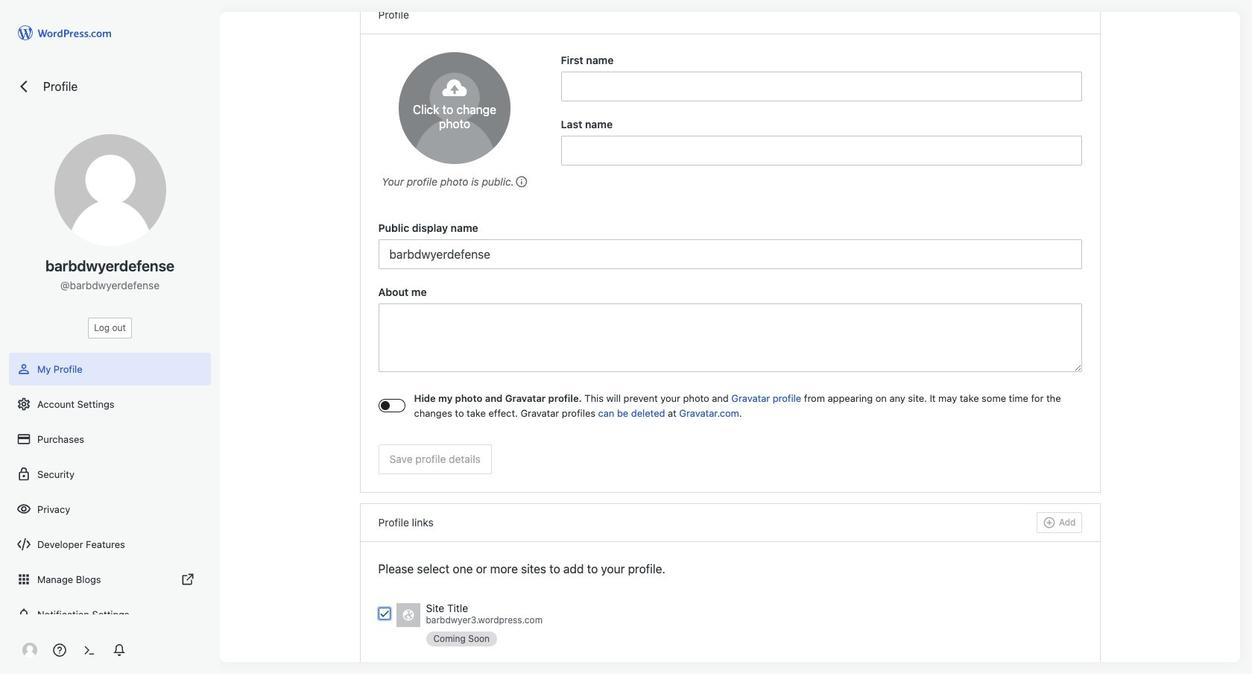 Task type: describe. For each thing, give the bounding box(es) containing it.
1 horizontal spatial barbdwyerdefense image
[[54, 134, 166, 246]]

0 horizontal spatial barbdwyerdefense image
[[22, 643, 37, 658]]

more information image
[[514, 175, 528, 188]]

2 horizontal spatial barbdwyerdefense image
[[399, 52, 511, 164]]

credit_card image
[[16, 432, 31, 447]]



Task type: locate. For each thing, give the bounding box(es) containing it.
group
[[561, 52, 1082, 101], [561, 116, 1082, 166], [378, 220, 1082, 269], [378, 284, 1082, 377]]

visibility image
[[16, 502, 31, 517]]

None text field
[[561, 136, 1082, 166], [378, 239, 1082, 269], [378, 304, 1082, 372], [561, 136, 1082, 166], [378, 239, 1082, 269], [378, 304, 1082, 372]]

None checkbox
[[378, 608, 390, 620]]

apps image
[[16, 572, 31, 587]]

barbdwyerdefense image
[[399, 52, 511, 164], [54, 134, 166, 246], [22, 643, 37, 658]]

None text field
[[561, 72, 1082, 101]]

notifications image
[[16, 607, 31, 622]]

person image
[[16, 362, 31, 377]]

lock image
[[16, 467, 31, 482]]

settings image
[[16, 397, 31, 412]]



Task type: vqa. For each thing, say whether or not it's contained in the screenshot.
person image
yes



